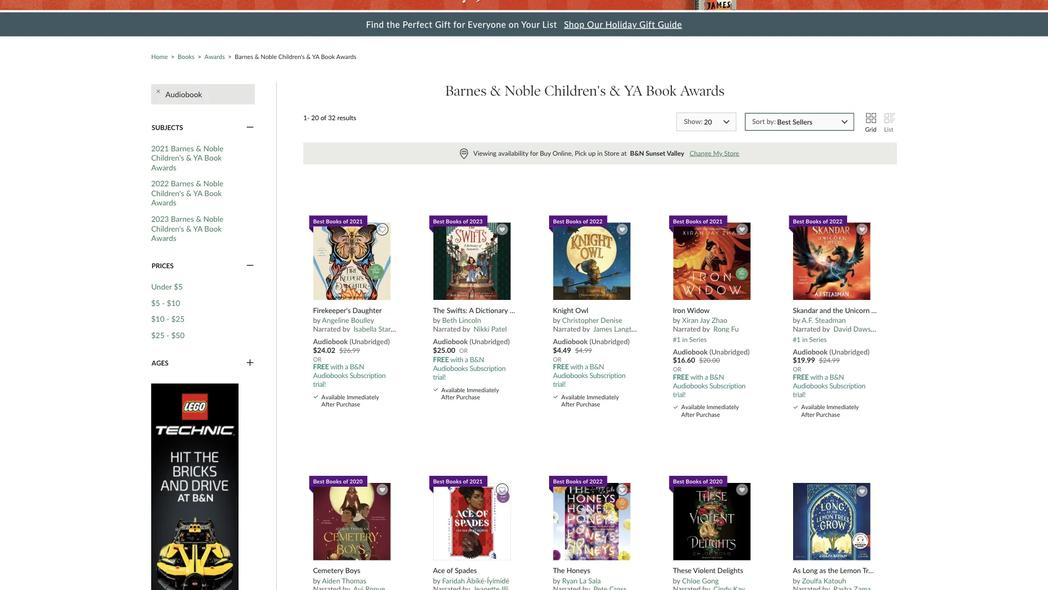 Task type: vqa. For each thing, say whether or not it's contained in the screenshot.
Check Availability at Nearby Stores on the top of page
no



Task type: locate. For each thing, give the bounding box(es) containing it.
1 2020 from the left
[[350, 478, 363, 485]]

book for 2022 barnes & noble children's & ya book awards
[[204, 188, 222, 198]]

best books of 2021 for isabella star lablanc
[[313, 218, 363, 224]]

b&n sunset
[[631, 149, 666, 157]]

on
[[509, 19, 520, 29]]

- down the under
[[162, 298, 165, 307]]

by left "rong" in the right of the page
[[703, 324, 710, 333]]

1 horizontal spatial in
[[683, 335, 688, 343]]

audiobook inside audiobook (unabridged) $4.49 $4.99 or
[[553, 337, 588, 346]]

book inside the 2022 barnes & noble children's & ya book awards
[[204, 188, 222, 198]]

a.f.
[[802, 316, 814, 325]]

$5
[[174, 282, 183, 291], [151, 298, 160, 307]]

plus image
[[247, 358, 254, 368]]

2 gift from the left
[[640, 19, 656, 29]]

1 horizontal spatial #1 in series link
[[794, 332, 827, 343]]

1 horizontal spatial barnes & noble children's & ya book awards
[[446, 82, 725, 99]]

ace of spades
[[433, 566, 477, 575]]

a down audiobook (unabridged) $25.00 or on the left bottom of page
[[465, 355, 468, 364]]

(unabridged) down "nikki patel" link
[[470, 337, 510, 346]]

immediately down audiobook (unabridged) $25.00 or on the left bottom of page
[[467, 386, 499, 393]]

with down the $4.99
[[571, 362, 584, 371]]

ya inside 2021 barnes & noble children's & ya book awards
[[193, 153, 203, 162]]

available right check icon
[[802, 403, 826, 411]]

best books of 2021
[[313, 218, 363, 224], [674, 218, 723, 224], [433, 478, 483, 485]]

or for $24.02
[[313, 355, 322, 363]]

(unabridged) up $20.00 on the bottom right of the page
[[710, 347, 750, 356]]

best for ace of spades
[[433, 478, 445, 485]]

for left 'everyone'
[[454, 19, 466, 29]]

book inside 2021 barnes & noble children's & ya book awards
[[204, 153, 222, 162]]

after purchase
[[442, 393, 481, 401], [322, 400, 361, 408], [562, 400, 601, 408], [682, 410, 721, 418], [802, 410, 841, 418]]

gift left 'guide' on the right top of the page
[[640, 19, 656, 29]]

best for the honeys
[[554, 478, 565, 485]]

trial! for $24.02
[[313, 380, 326, 388]]

narrated down firekeeper's
[[313, 324, 341, 333]]

free with a down $24.02 'link'
[[313, 362, 348, 371]]

check image
[[434, 388, 438, 391], [314, 395, 318, 399], [554, 395, 558, 399], [674, 406, 678, 409]]

best books of 2020
[[313, 478, 363, 485], [674, 478, 723, 485]]

0 horizontal spatial 2023
[[151, 214, 169, 223]]

free with a down "$16.60" link at the right
[[673, 372, 709, 381]]

skandar and the unicorn thief image
[[793, 222, 872, 301]]

audiobook
[[166, 90, 202, 99], [313, 337, 348, 346], [433, 337, 468, 346], [553, 337, 588, 346], [673, 347, 708, 356], [794, 347, 828, 356]]

for
[[454, 19, 466, 29], [530, 149, 539, 157]]

by
[[313, 316, 321, 325], [433, 316, 441, 325], [553, 316, 561, 325], [673, 316, 681, 325], [794, 316, 801, 325], [343, 324, 350, 333], [463, 324, 470, 333], [583, 324, 590, 333], [703, 324, 710, 333], [823, 324, 830, 333], [313, 576, 321, 585], [433, 576, 441, 585], [553, 576, 561, 585], [673, 576, 681, 585], [794, 576, 801, 585]]

2020 for violent
[[710, 478, 723, 485]]

list right grid
[[885, 125, 894, 133]]

0 horizontal spatial best books of 2021
[[313, 218, 363, 224]]

ages button
[[151, 358, 255, 368]]

available down $25.00 link
[[442, 386, 466, 393]]

the right as
[[829, 566, 839, 575]]

free down $25.00
[[433, 355, 449, 364]]

of for cemetery boys
[[343, 478, 348, 485]]

audiobook inside audiobook (unabridged) $19.99 $24.99 or
[[794, 347, 828, 356]]

store right my
[[725, 149, 740, 157]]

of for skandar and the unicorn thief
[[824, 218, 829, 224]]

0 vertical spatial barnes & noble children's & ya book awards
[[235, 53, 357, 60]]

by down these
[[673, 576, 681, 585]]

immediately for $4.49
[[587, 393, 619, 400]]

violent
[[694, 566, 716, 575]]

0 horizontal spatial for
[[454, 19, 466, 29]]

book inside the 2023 barnes & noble children's & ya book awards
[[204, 224, 222, 233]]

noble inside the 2023 barnes & noble children's & ya book awards
[[203, 214, 224, 223]]

a down $20.00 on the bottom right of the page
[[705, 372, 709, 381]]

in inside "iron widow by xiran jay zhao narrated by rong fu #1 in series"
[[683, 335, 688, 343]]

2022 for the honeys
[[590, 478, 603, 485]]

trial! for $4.49
[[553, 380, 566, 388]]

children's inside the 2022 barnes & noble children's & ya book awards
[[151, 188, 184, 198]]

subjects button
[[151, 122, 255, 132]]

1 horizontal spatial the
[[553, 566, 565, 575]]

the inside skandar and the unicorn thief by a.f. steadman narrated by david dawson #1 in series
[[834, 306, 844, 314]]

james langton link
[[594, 324, 640, 333]]

free down "$16.60" link at the right
[[673, 372, 689, 381]]

0 horizontal spatial barnes & noble children's & ya book awards
[[235, 53, 357, 60]]

free with a down $4.49 link
[[553, 362, 589, 371]]

prices button
[[151, 261, 255, 270]]

20 up "change my store" link
[[705, 118, 713, 126]]

2 #1 from the left
[[794, 335, 801, 343]]

1 horizontal spatial 2020
[[710, 478, 723, 485]]

#1 in series link down xiran
[[673, 332, 707, 343]]

$10 - $25 link
[[151, 314, 185, 324]]

up
[[589, 149, 596, 157]]

b&n audiobooks subscription trial! for $25.00
[[433, 355, 506, 381]]

check image for $25.00
[[434, 388, 438, 391]]

1 horizontal spatial best books of 2020
[[674, 478, 723, 485]]

- inside "link"
[[162, 298, 165, 307]]

check image down $25.00 link
[[434, 388, 438, 391]]

b&n for james langton
[[590, 362, 605, 371]]

noble for 2021 barnes & noble children's & ya book awards
[[203, 143, 224, 153]]

20 right 1-
[[312, 113, 319, 121]]

best for iron widow
[[674, 218, 685, 224]]

1 horizontal spatial store
[[725, 149, 740, 157]]

barnes inside the 2023 barnes & noble children's & ya book awards
[[171, 214, 194, 223]]

dawson
[[854, 324, 880, 333]]

available down "$16.60" link at the right
[[682, 403, 706, 411]]

a down $24.99
[[825, 372, 829, 381]]

gift
[[435, 19, 451, 29], [640, 19, 656, 29]]

audiobook right close modal icon
[[166, 90, 202, 99]]

barnes inside the 2022 barnes & noble children's & ya book awards
[[171, 179, 194, 188]]

2020 for boys
[[350, 478, 363, 485]]

firekeeper's daughter image
[[313, 222, 391, 301]]

list view active image
[[885, 113, 894, 126]]

1 best books of 2020 from the left
[[313, 478, 363, 485]]

the inside the swifts: a dictionary of… by beth lincoln narrated by nikki patel
[[433, 306, 445, 314]]

1 vertical spatial list
[[885, 125, 894, 133]]

3 narrated from the left
[[553, 324, 581, 333]]

(unabridged) inside audiobook (unabridged) $25.00 or
[[470, 337, 510, 346]]

#1 inside "iron widow by xiran jay zhao narrated by rong fu #1 in series"
[[673, 335, 681, 343]]

-
[[162, 298, 165, 307], [167, 314, 169, 323], [167, 330, 169, 340]]

change my store link
[[689, 149, 741, 157]]

0 vertical spatial the
[[433, 306, 445, 314]]

awards inside the 2023 barnes & noble children's & ya book awards
[[151, 233, 176, 242]]

noble inside the 2022 barnes & noble children's & ya book awards
[[203, 179, 224, 188]]

trial! down "$16.60" link at the right
[[673, 390, 686, 399]]

best books of 2022
[[554, 218, 603, 224], [794, 218, 843, 224], [554, 478, 603, 485]]

region
[[304, 143, 898, 164]]

with for $4.49
[[571, 362, 584, 371]]

audiobook inside audiobook (unabridged) $25.00 or
[[433, 337, 468, 346]]

store left at
[[605, 149, 620, 157]]

#1 up $16.60
[[673, 335, 681, 343]]

nikki patel link
[[474, 324, 507, 333]]

patel
[[492, 324, 507, 333]]

trial! for $16.60
[[673, 390, 686, 399]]

the
[[387, 19, 400, 29], [834, 306, 844, 314], [829, 566, 839, 575]]

denise
[[601, 316, 623, 325]]

available immediately after purchase down audiobook (unabridged) $4.49 $4.99 or
[[562, 393, 619, 408]]

books link
[[178, 53, 195, 60]]

audiobook (unabridged) $19.99 $24.99 or
[[794, 347, 870, 373]]

by down firekeeper's
[[313, 316, 321, 325]]

as
[[794, 566, 801, 575]]

with for $24.02
[[331, 362, 344, 371]]

4 narrated from the left
[[673, 324, 701, 333]]

b&n down audiobook (unabridged) $25.00 or on the left bottom of page
[[470, 355, 485, 364]]

- for $10
[[167, 314, 169, 323]]

immediately down audiobook (unabridged) $4.49 $4.99 or
[[587, 393, 619, 400]]

0 horizontal spatial 2020
[[350, 478, 363, 485]]

or for $16.60
[[673, 366, 682, 373]]

2023 inside the 2023 barnes & noble children's & ya book awards
[[151, 214, 169, 223]]

2021 for iron widow
[[710, 218, 723, 224]]

(unabridged) inside 'audiobook (unabridged) $24.02 $26.99 or'
[[350, 337, 390, 346]]

as
[[820, 566, 827, 575]]

langton
[[615, 324, 640, 333]]

b&n audiobooks subscription trial! down the $4.99
[[553, 362, 626, 388]]

0 vertical spatial the
[[387, 19, 400, 29]]

or right $25.00 link
[[460, 347, 468, 354]]

narrated
[[313, 324, 341, 333], [433, 324, 461, 333], [553, 324, 581, 333], [673, 324, 701, 333], [794, 324, 821, 333]]

1 vertical spatial the
[[553, 566, 565, 575]]

children's for 2022 barnes & noble children's & ya book awards
[[151, 188, 184, 198]]

cemetery boys image
[[313, 482, 391, 561]]

a down $26.99 on the left
[[345, 362, 348, 371]]

$16.60
[[673, 356, 696, 364]]

0 horizontal spatial store
[[605, 149, 620, 157]]

2 #1 in series link from the left
[[794, 332, 827, 343]]

thief
[[872, 306, 888, 314]]

audiobooks
[[433, 364, 468, 373], [313, 371, 348, 380], [553, 371, 588, 380], [673, 381, 708, 390], [794, 381, 829, 390]]

(unabridged) up $24.99
[[830, 347, 870, 356]]

2 vertical spatial the
[[829, 566, 839, 575]]

lablanc
[[393, 324, 417, 333]]

b&n audiobooks subscription trial! down $20.00 on the bottom right of the page
[[673, 372, 746, 399]]

2022 inside the 2022 barnes & noble children's & ya book awards
[[151, 179, 169, 188]]

1 series from the left
[[690, 335, 707, 343]]

free down the $19.99 link
[[794, 372, 809, 381]]

0 vertical spatial for
[[454, 19, 466, 29]]

free with a for $25.00
[[433, 355, 468, 364]]

of for the swifts: a dictionary of…
[[463, 218, 469, 224]]

- left "$50"
[[167, 330, 169, 340]]

best books of 2020 for cemetery
[[313, 478, 363, 485]]

faridah àbíké-íyímídé link
[[443, 576, 510, 585]]

(unabridged) down james langton link
[[590, 337, 630, 346]]

1 horizontal spatial for
[[530, 149, 539, 157]]

the right and
[[834, 306, 844, 314]]

change
[[690, 149, 712, 157]]

$20.00
[[700, 356, 721, 364]]

&
[[255, 53, 259, 60], [307, 53, 311, 60], [491, 82, 501, 99], [610, 82, 621, 99], [196, 143, 202, 153], [186, 153, 192, 162], [196, 179, 202, 188], [186, 188, 192, 198], [196, 214, 202, 223], [186, 224, 192, 233]]

books for cemetery boys
[[326, 478, 342, 485]]

available immediately after purchase right check icon
[[802, 403, 859, 418]]

audiobook up $20.00 on the bottom right of the page
[[673, 347, 708, 356]]

audiobook up $26.99 on the left
[[313, 337, 348, 346]]

children's for 2023 barnes & noble children's & ya book awards
[[151, 224, 184, 233]]

or inside audiobook (unabridged) $16.60 $20.00 or
[[673, 366, 682, 373]]

1 gift from the left
[[435, 19, 451, 29]]

knight
[[553, 306, 574, 314]]

0 vertical spatial -
[[162, 298, 165, 307]]

trial! for $19.99
[[794, 390, 806, 399]]

zoulfa
[[803, 576, 822, 585]]

b&n down $26.99 on the left
[[350, 362, 364, 371]]

boys
[[346, 566, 361, 575]]

these violent delights image
[[673, 482, 752, 561]]

as long as the lemon trees… link
[[794, 566, 885, 575]]

cemetery boys
[[313, 566, 361, 575]]

0 horizontal spatial best books of 2020
[[313, 478, 363, 485]]

1 narrated from the left
[[313, 324, 341, 333]]

0 horizontal spatial $25
[[151, 330, 165, 340]]

1 vertical spatial $5
[[151, 298, 160, 307]]

audiobook for audiobook
[[166, 90, 202, 99]]

narrated down iron
[[673, 324, 701, 333]]

audiobook (unabridged) $24.02 $26.99 or
[[313, 337, 390, 363]]

angeline boulley link
[[322, 316, 374, 325]]

1 vertical spatial the
[[834, 306, 844, 314]]

$10 down $5 - $10 "link"
[[151, 314, 165, 323]]

1 #1 from the left
[[673, 335, 681, 343]]

by down as
[[794, 576, 801, 585]]

audiobooks for $25.00
[[433, 364, 468, 373]]

2 best books of 2020 from the left
[[674, 478, 723, 485]]

audiobooks down $24.02 'link'
[[313, 371, 348, 380]]

gong
[[703, 576, 719, 585]]

audiobook down beth
[[433, 337, 468, 346]]

best books of 2023
[[433, 218, 483, 224]]

or
[[460, 347, 468, 354], [313, 355, 322, 363], [553, 355, 562, 363], [673, 366, 682, 373], [794, 366, 802, 373]]

2 narrated from the left
[[433, 324, 461, 333]]

by zoulfa katouh
[[794, 576, 847, 585]]

ace of spades image
[[433, 482, 512, 561]]

books for firekeeper's daughter
[[326, 218, 342, 224]]

#1 up "$19.99"
[[794, 335, 801, 343]]

0 horizontal spatial $5
[[151, 298, 160, 307]]

honeys
[[567, 566, 591, 575]]

b&n down the $4.99
[[590, 362, 605, 371]]

list right your
[[543, 19, 558, 29]]

available immediately after purchase down audiobook (unabridged) $25.00 or on the left bottom of page
[[442, 386, 499, 401]]

books
[[178, 53, 195, 60], [326, 218, 342, 224], [446, 218, 462, 224], [566, 218, 582, 224], [686, 218, 702, 224], [806, 218, 822, 224], [326, 478, 342, 485], [446, 478, 462, 485], [566, 478, 582, 485], [686, 478, 702, 485]]

barnes
[[235, 53, 253, 60], [446, 82, 487, 99], [171, 143, 194, 153], [171, 179, 194, 188], [171, 214, 194, 223]]

(unabridged) for james
[[590, 337, 630, 346]]

#1 inside skandar and the unicorn thief by a.f. steadman narrated by david dawson #1 in series
[[794, 335, 801, 343]]

barnes inside 2021 barnes & noble children's & ya book awards
[[171, 143, 194, 153]]

of for the honeys
[[583, 478, 589, 485]]

0 horizontal spatial #1
[[673, 335, 681, 343]]

available down the $4.99
[[562, 393, 586, 400]]

with down $24.02 'link'
[[331, 362, 344, 371]]

narrated inside skandar and the unicorn thief by a.f. steadman narrated by david dawson #1 in series
[[794, 324, 821, 333]]

2 horizontal spatial in
[[803, 335, 808, 343]]

available immediately after purchase down $20.00 on the bottom right of the page
[[682, 403, 739, 418]]

ya for 2021 barnes & noble children's & ya book awards
[[193, 153, 203, 162]]

ya for 2023 barnes & noble children's & ya book awards
[[193, 224, 203, 233]]

the right find
[[387, 19, 400, 29]]

1 #1 in series link from the left
[[673, 332, 707, 343]]

in right up
[[598, 149, 603, 157]]

2 series from the left
[[810, 335, 827, 343]]

check image down $4.49 link
[[554, 395, 558, 399]]

grid
[[866, 125, 877, 133]]

0 horizontal spatial list
[[543, 19, 558, 29]]

with down $25.00
[[451, 355, 464, 364]]

1 vertical spatial $10
[[151, 314, 165, 323]]

a
[[469, 306, 474, 314]]

narrated inside "iron widow by xiran jay zhao narrated by rong fu #1 in series"
[[673, 324, 701, 333]]

1 horizontal spatial $10
[[167, 298, 180, 307]]

$5 down the under
[[151, 298, 160, 307]]

- up $25 - $50 at the left of the page
[[167, 314, 169, 323]]

narrated down skandar
[[794, 324, 821, 333]]

ya inside the 2023 barnes & noble children's & ya book awards
[[193, 224, 203, 233]]

the up beth
[[433, 306, 445, 314]]

iron widow link
[[673, 306, 758, 314]]

b&n audiobooks subscription trial! down audiobook (unabridged) $25.00 or on the left bottom of page
[[433, 355, 506, 381]]

barnes for 2023 barnes & noble children's & ya book awards
[[171, 214, 194, 223]]

audiobook inside 'audiobook (unabridged) $24.02 $26.99 or'
[[313, 337, 348, 346]]

1 horizontal spatial #1
[[794, 335, 801, 343]]

0 horizontal spatial $10
[[151, 314, 165, 323]]

b&n audiobooks subscription trial! for $16.60
[[673, 372, 746, 399]]

0 horizontal spatial the
[[433, 306, 445, 314]]

noble
[[261, 53, 277, 60], [505, 82, 541, 99], [203, 143, 224, 153], [203, 179, 224, 188], [203, 214, 224, 223]]

subscription down audiobook (unabridged) $4.49 $4.99 or
[[590, 371, 626, 380]]

of
[[321, 113, 327, 121], [343, 218, 348, 224], [463, 218, 469, 224], [583, 218, 589, 224], [703, 218, 709, 224], [824, 218, 829, 224], [343, 478, 348, 485], [463, 478, 469, 485], [583, 478, 589, 485], [703, 478, 709, 485], [447, 566, 453, 575]]

the honeys
[[553, 566, 591, 575]]

- inside 'link'
[[167, 330, 169, 340]]

widow
[[688, 306, 710, 314]]

ya inside the 2022 barnes & noble children's & ya book awards
[[193, 188, 203, 198]]

2 vertical spatial -
[[167, 330, 169, 340]]

immediately down audiobook (unabridged) $16.60 $20.00 or
[[707, 403, 739, 411]]

(unabridged) inside audiobook (unabridged) $4.49 $4.99 or
[[590, 337, 630, 346]]

children's for 2021 barnes & noble children's & ya book awards
[[151, 153, 184, 162]]

1 horizontal spatial 2023
[[470, 218, 483, 224]]

audiobook up $24.99
[[794, 347, 828, 356]]

1 vertical spatial -
[[167, 314, 169, 323]]

narrated inside the swifts: a dictionary of… by beth lincoln narrated by nikki patel
[[433, 324, 461, 333]]

$25 - $50
[[151, 330, 185, 340]]

the up ryan
[[553, 566, 565, 575]]

free with a for $24.02
[[313, 362, 348, 371]]

2 horizontal spatial best books of 2021
[[674, 218, 723, 224]]

or down $4.49 link
[[553, 355, 562, 363]]

available immediately after purchase down $26.99 on the left
[[322, 393, 379, 408]]

b&n audiobooks subscription trial! for $19.99
[[794, 372, 866, 399]]

pick
[[575, 149, 587, 157]]

$10 inside $10 - $25 link
[[151, 314, 165, 323]]

or inside 'audiobook (unabridged) $24.02 $26.99 or'
[[313, 355, 322, 363]]

or down "$16.60" link at the right
[[673, 366, 682, 373]]

1 horizontal spatial series
[[810, 335, 827, 343]]

$25 down $10 - $25 link
[[151, 330, 165, 340]]

noble inside 2021 barnes & noble children's & ya book awards
[[203, 143, 224, 153]]

1 horizontal spatial $25
[[171, 314, 185, 323]]

books for iron widow
[[686, 218, 702, 224]]

2022 barnes & noble children's & ya book awards link
[[151, 179, 242, 207]]

free with a down $25.00
[[433, 355, 468, 364]]

by down ace
[[433, 576, 441, 585]]

faridah
[[443, 576, 465, 585]]

books for the swifts: a dictionary of…
[[446, 218, 462, 224]]

narrated down the "swifts:" on the left of page
[[433, 324, 461, 333]]

advertisement region
[[151, 384, 239, 590]]

1 vertical spatial for
[[530, 149, 539, 157]]

available for $25.00
[[442, 386, 466, 393]]

or inside audiobook (unabridged) $19.99 $24.99 or
[[794, 366, 802, 373]]

2020
[[350, 478, 363, 485], [710, 478, 723, 485]]

children's inside 2021 barnes & noble children's & ya book awards
[[151, 153, 184, 162]]

subscription for isabella star lablanc
[[350, 371, 386, 380]]

(unabridged) down isabella
[[350, 337, 390, 346]]

$26.99
[[340, 346, 360, 354]]

1 vertical spatial $25
[[151, 330, 165, 340]]

or inside audiobook (unabridged) $4.49 $4.99 or
[[553, 355, 562, 363]]

best for cemetery boys
[[313, 478, 325, 485]]

audiobook inside audiobook (unabridged) $16.60 $20.00 or
[[673, 347, 708, 356]]

trial! down $25.00 link
[[433, 373, 446, 381]]

audiobooks down $25.00 link
[[433, 364, 468, 373]]

with
[[451, 355, 464, 364], [331, 362, 344, 371], [571, 362, 584, 371], [691, 372, 704, 381], [811, 372, 824, 381]]

0 vertical spatial $10
[[167, 298, 180, 307]]

$4.49 link
[[553, 345, 572, 355]]

minus image
[[247, 122, 254, 132]]

audiobooks down $4.49 link
[[553, 371, 588, 380]]

2 2020 from the left
[[710, 478, 723, 485]]

after purchase for $24.02
[[322, 400, 361, 408]]

grid view active image
[[866, 113, 876, 126]]

a for $16.60
[[705, 372, 709, 381]]

awards
[[205, 53, 225, 60], [337, 53, 357, 60], [681, 82, 725, 99], [151, 163, 176, 172], [151, 198, 176, 207], [151, 233, 176, 242]]

1 horizontal spatial $5
[[174, 282, 183, 291]]

ryan la sala link
[[563, 576, 601, 585]]

free for $16.60
[[673, 372, 689, 381]]

0 horizontal spatial #1 in series link
[[673, 332, 707, 343]]

1 horizontal spatial gift
[[640, 19, 656, 29]]

audiobooks down the $19.99 link
[[794, 381, 829, 390]]

#1 in series link for narrated
[[673, 332, 707, 343]]

children's inside the 2023 barnes & noble children's & ya book awards
[[151, 224, 184, 233]]

the
[[433, 306, 445, 314], [553, 566, 565, 575]]

by left james
[[583, 324, 590, 333]]

5 narrated from the left
[[794, 324, 821, 333]]

best books of 2020 for these
[[674, 478, 723, 485]]

free for $4.49
[[553, 362, 569, 371]]

0 horizontal spatial gift
[[435, 19, 451, 29]]

audiobook for audiobook (unabridged) $4.49 $4.99 or
[[553, 337, 588, 346]]

immediately right check icon
[[827, 403, 859, 411]]

trial!
[[433, 373, 446, 381], [313, 380, 326, 388], [553, 380, 566, 388], [673, 390, 686, 399], [794, 390, 806, 399]]

b&n audiobooks subscription trial! down $24.99
[[794, 372, 866, 399]]

free with a for $19.99
[[794, 372, 829, 381]]

trial! down $4.49 link
[[553, 380, 566, 388]]

$25 up "$50"
[[171, 314, 185, 323]]

children's
[[279, 53, 305, 60], [545, 82, 607, 99], [151, 153, 184, 162], [151, 188, 184, 198], [151, 224, 184, 233]]

owl
[[576, 306, 589, 314]]

trial! down $24.02 'link'
[[313, 380, 326, 388]]

0 horizontal spatial series
[[690, 335, 707, 343]]

books for knight owl
[[566, 218, 582, 224]]

sala
[[589, 576, 601, 585]]



Task type: describe. For each thing, give the bounding box(es) containing it.
of for iron widow
[[703, 218, 709, 224]]

aiden
[[322, 576, 340, 585]]

the for the honeys
[[553, 566, 565, 575]]

the swifts: a dictionary of… link
[[433, 306, 522, 314]]

dictionary
[[476, 306, 508, 314]]

by left ryan
[[553, 576, 561, 585]]

(unabridged) inside audiobook (unabridged) $16.60 $20.00 or
[[710, 347, 750, 356]]

$24.02
[[313, 345, 336, 354]]

xiran jay zhao link
[[683, 316, 728, 325]]

32
[[328, 113, 336, 121]]

20 link
[[677, 113, 737, 134]]

1 vertical spatial barnes & noble children's & ya book awards
[[446, 82, 725, 99]]

available for $24.02
[[322, 393, 346, 400]]

of for ace of spades
[[463, 478, 469, 485]]

viewing
[[474, 149, 497, 157]]

subscription for nikki patel
[[470, 364, 506, 373]]

#1 in series link for a.f.
[[794, 332, 827, 343]]

$16.60 link
[[673, 355, 696, 365]]

subscription down audiobook (unabridged) $16.60 $20.00 or
[[710, 381, 746, 390]]

of…
[[510, 306, 522, 314]]

available immediately after purchase for $24.02
[[322, 393, 379, 408]]

b&n down $24.99
[[830, 372, 845, 381]]

under $5 link
[[151, 282, 183, 291]]

immediately for $25.00
[[467, 386, 499, 393]]

the swifts: a dictionary of… by beth lincoln narrated by nikki patel
[[433, 306, 522, 333]]

of for these violent delights
[[703, 478, 709, 485]]

$10 inside $5 - $10 "link"
[[167, 298, 180, 307]]

thomas
[[342, 576, 367, 585]]

series inside skandar and the unicorn thief by a.f. steadman narrated by david dawson #1 in series
[[810, 335, 827, 343]]

audiobooks for $24.02
[[313, 371, 348, 380]]

by left nikki
[[463, 324, 470, 333]]

iron widow image
[[673, 222, 752, 301]]

free for $25.00
[[433, 355, 449, 364]]

these violent delights link
[[673, 566, 758, 575]]

barnes & noble book of the year! the heaven & earth grocery store. shop now image
[[0, 0, 1049, 10]]

under $5
[[151, 282, 183, 291]]

boulley
[[351, 316, 374, 325]]

$5 - $10 link
[[151, 298, 180, 307]]

- for $5
[[162, 298, 165, 307]]

best for firekeeper's daughter
[[313, 218, 325, 224]]

0 horizontal spatial 20
[[312, 113, 319, 121]]

home link
[[151, 53, 168, 60]]

noble for 2023 barnes & noble children's & ya book awards
[[203, 214, 224, 223]]

best books of 2021 for rong fu
[[674, 218, 723, 224]]

2021 barnes & noble children's & ya book awards
[[151, 143, 224, 172]]

as long as the lemon trees grow image
[[793, 482, 872, 561]]

check image
[[794, 406, 799, 409]]

prices
[[152, 261, 174, 269]]

0 vertical spatial $25
[[171, 314, 185, 323]]

àbíké-
[[467, 576, 487, 585]]

2021 for ace of spades
[[470, 478, 483, 485]]

the swifts: a dictionary of scoundrels image
[[433, 222, 512, 301]]

firekeeper's daughter link
[[313, 306, 398, 314]]

b&n audiobooks subscription trial! for $4.49
[[553, 362, 626, 388]]

barnes for 2022 barnes & noble children's & ya book awards
[[171, 179, 194, 188]]

minus image
[[247, 261, 254, 270]]

(unabridged) for lincoln
[[470, 337, 510, 346]]

unicorn
[[846, 306, 870, 314]]

available immediately after purchase for $25.00
[[442, 386, 499, 401]]

or for $19.99
[[794, 366, 802, 373]]

1- 20 of 32 results
[[304, 113, 357, 121]]

a for $19.99
[[825, 372, 829, 381]]

awards inside 2021 barnes & noble children's & ya book awards
[[151, 163, 176, 172]]

check image down "$16.60" link at the right
[[674, 406, 678, 409]]

audiobooks for $19.99
[[794, 381, 829, 390]]

trial! for $25.00
[[433, 373, 446, 381]]

subscription for james langton
[[590, 371, 626, 380]]

by left david
[[823, 324, 830, 333]]

at
[[622, 149, 627, 157]]

free with a for $16.60
[[673, 372, 709, 381]]

2022 barnes & noble children's & ya book awards
[[151, 179, 224, 207]]

daughter
[[353, 306, 382, 314]]

narrated inside the knight owl by christopher denise narrated by james langton
[[553, 324, 581, 333]]

audiobook link
[[166, 90, 202, 99]]

immediately for $24.02
[[347, 393, 379, 400]]

books for skandar and the unicorn thief
[[806, 218, 822, 224]]

david dawson link
[[834, 324, 880, 333]]

(unabridged) for isabella
[[350, 337, 390, 346]]

or for $4.49
[[553, 355, 562, 363]]

íyímídé
[[487, 576, 510, 585]]

cemetery boys link
[[313, 566, 398, 575]]

everyone
[[468, 19, 507, 29]]

best for these violent delights
[[674, 478, 685, 485]]

knight owl by christopher denise narrated by james langton
[[553, 306, 640, 333]]

star
[[379, 324, 391, 333]]

audiobook (unabridged) $4.49 $4.99 or
[[553, 337, 630, 363]]

check image for $24.02
[[314, 395, 318, 399]]

under
[[151, 282, 172, 291]]

b&n audiobooks subscription trial! for $24.02
[[313, 362, 386, 388]]

a for $24.02
[[345, 362, 348, 371]]

delights
[[718, 566, 744, 575]]

books for ace of spades
[[446, 478, 462, 485]]

0 horizontal spatial in
[[598, 149, 603, 157]]

by chloe gong
[[673, 576, 719, 585]]

shop
[[564, 19, 585, 29]]

available for $4.49
[[562, 393, 586, 400]]

1 horizontal spatial 20
[[705, 118, 713, 126]]

rong fu link
[[714, 324, 739, 333]]

free with a for $4.49
[[553, 362, 589, 371]]

subjects
[[152, 123, 183, 131]]

christopher
[[563, 316, 599, 325]]

subscription down audiobook (unabridged) $19.99 $24.99 or
[[830, 381, 866, 390]]

$5 - $10
[[151, 298, 180, 307]]

skandar and the unicorn thief by a.f. steadman narrated by david dawson #1 in series
[[794, 306, 888, 343]]

my
[[714, 149, 723, 157]]

$4.99
[[576, 346, 592, 354]]

or inside audiobook (unabridged) $25.00 or
[[460, 347, 468, 354]]

2021 inside 2021 barnes & noble children's & ya book awards
[[151, 143, 169, 153]]

awards link
[[205, 53, 225, 60]]

(unabridged) inside audiobook (unabridged) $19.99 $24.99 or
[[830, 347, 870, 356]]

the honeys link
[[553, 566, 638, 575]]

2022 for skandar and the unicorn thief
[[830, 218, 843, 224]]

by left beth
[[433, 316, 441, 325]]

audiobook for audiobook (unabridged) $25.00 or
[[433, 337, 468, 346]]

firekeeper's
[[313, 306, 351, 314]]

katouh
[[824, 576, 847, 585]]

narrated inside firekeeper's daughter by angeline boulley narrated by isabella star lablanc
[[313, 324, 341, 333]]

beth
[[443, 316, 457, 325]]

$10 - $25
[[151, 314, 185, 323]]

audiobook for audiobook (unabridged) $19.99 $24.99 or
[[794, 347, 828, 356]]

skandar and the unicorn thief link
[[794, 306, 888, 314]]

$24.99
[[820, 356, 841, 364]]

bopis small image
[[460, 148, 468, 159]]

the honeys image
[[553, 482, 632, 561]]

awards inside the 2022 barnes & noble children's & ya book awards
[[151, 198, 176, 207]]

check image for $4.49
[[554, 395, 558, 399]]

by left a.f.
[[794, 316, 801, 325]]

books for the honeys
[[566, 478, 582, 485]]

1 horizontal spatial list
[[885, 125, 894, 133]]

with for $25.00
[[451, 355, 464, 364]]

- for $25
[[167, 330, 169, 340]]

audiobooks for $16.60
[[673, 381, 708, 390]]

buy
[[540, 149, 551, 157]]

b&n for isabella star lablanc
[[350, 362, 364, 371]]

ryan
[[563, 576, 578, 585]]

after purchase for $25.00
[[442, 393, 481, 401]]

$5 inside "link"
[[151, 298, 160, 307]]

with for $16.60
[[691, 372, 704, 381]]

chloe gong link
[[683, 576, 719, 585]]

chloe
[[683, 576, 701, 585]]

best books of 2022 for james langton
[[554, 218, 603, 224]]

results
[[338, 113, 357, 121]]

valley
[[667, 149, 685, 157]]

by down iron
[[673, 316, 681, 325]]

iron
[[673, 306, 686, 314]]

by left boulley
[[343, 324, 350, 333]]

as long as the lemon trees…
[[794, 566, 885, 575]]

holiday
[[606, 19, 637, 29]]

1 horizontal spatial best books of 2021
[[433, 478, 483, 485]]

region containing viewing availability for buy online, pick up in store at
[[304, 143, 898, 164]]

of for firekeeper's daughter
[[343, 218, 348, 224]]

b&n for nikki patel
[[470, 355, 485, 364]]

find
[[366, 19, 384, 29]]

a for $25.00
[[465, 355, 468, 364]]

beth lincoln link
[[443, 316, 481, 325]]

$25.00
[[433, 345, 456, 354]]

by left aiden
[[313, 576, 321, 585]]

find the perfect gift for everyone on your list shop our holiday gift guide
[[366, 19, 683, 29]]

christopher denise link
[[563, 316, 623, 325]]

knight owl link
[[553, 306, 638, 314]]

in inside skandar and the unicorn thief by a.f. steadman narrated by david dawson #1 in series
[[803, 335, 808, 343]]

by down the knight
[[553, 316, 561, 325]]

available immediately after purchase for $4.49
[[562, 393, 619, 408]]

0 vertical spatial list
[[543, 19, 558, 29]]

la
[[580, 576, 587, 585]]

jay
[[701, 316, 710, 325]]

2021 for firekeeper's daughter
[[350, 218, 363, 224]]

close modal image
[[157, 90, 160, 99]]

barnes for 2021 barnes & noble children's & ya book awards
[[171, 143, 194, 153]]

firekeeper's daughter by angeline boulley narrated by isabella star lablanc
[[313, 306, 417, 333]]

0 vertical spatial $5
[[174, 282, 183, 291]]

audiobook for audiobook (unabridged) $24.02 $26.99 or
[[313, 337, 348, 346]]

best books of 2022 for david dawson
[[794, 218, 843, 224]]

audiobooks for $4.49
[[553, 371, 588, 380]]

lemon
[[841, 566, 862, 575]]

these
[[673, 566, 692, 575]]

with for $19.99
[[811, 372, 824, 381]]

1 store from the left
[[605, 149, 620, 157]]

free for $24.02
[[313, 362, 329, 371]]

b&n down $20.00 on the bottom right of the page
[[710, 372, 725, 381]]

knight owl image
[[553, 222, 632, 301]]

2 store from the left
[[725, 149, 740, 157]]

audiobook for audiobook (unabridged) $16.60 $20.00 or
[[673, 347, 708, 356]]

ace
[[433, 566, 445, 575]]

the for the swifts: a dictionary of… by beth lincoln narrated by nikki patel
[[433, 306, 445, 314]]

xiran
[[683, 316, 699, 325]]

of for knight owl
[[583, 218, 589, 224]]

cemetery
[[313, 566, 344, 575]]

after purchase for $4.49
[[562, 400, 601, 408]]

$25 inside 'link'
[[151, 330, 165, 340]]

series inside "iron widow by xiran jay zhao narrated by rong fu #1 in series"
[[690, 335, 707, 343]]

best for the swifts: a dictionary of…
[[433, 218, 445, 224]]

guide
[[658, 19, 683, 29]]

ace of spades link
[[433, 566, 518, 575]]

by aiden thomas
[[313, 576, 367, 585]]

best for knight owl
[[554, 218, 565, 224]]

steadman
[[816, 316, 847, 325]]



